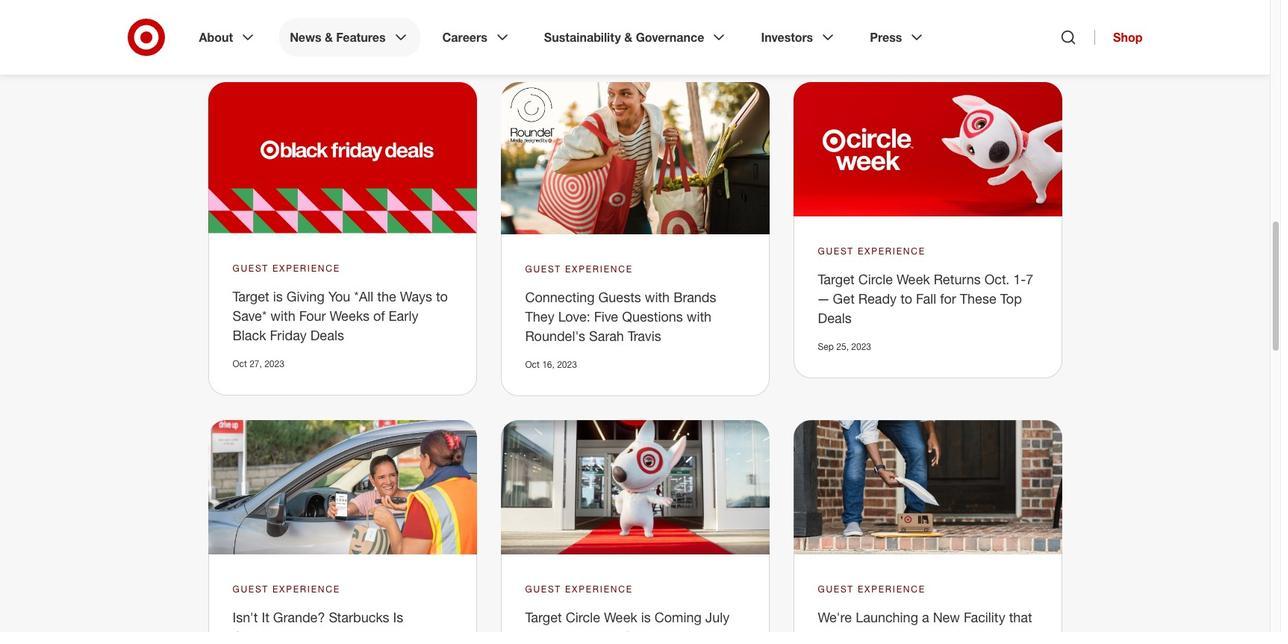 Task type: describe. For each thing, give the bounding box(es) containing it.
guest experience link for preview
[[525, 583, 633, 597]]

nov 17, 2023
[[233, 21, 286, 32]]

we're launching a new facility that will bring next-day delivery to mor link
[[818, 609, 1038, 633]]

is inside target circle week is coming july 9-15 — preview our top deals
[[641, 609, 651, 626]]

careers
[[443, 30, 488, 45]]

news
[[290, 30, 322, 45]]

news & features
[[290, 30, 386, 45]]

2023 for target circle week returns oct. 1-7 — get ready to fall for these top deals
[[852, 341, 872, 353]]

about link
[[189, 18, 267, 57]]

black
[[233, 327, 266, 343]]

sustainability
[[544, 30, 621, 45]]

ways
[[400, 288, 432, 305]]

friday
[[270, 327, 307, 343]]

sustainability & governance link
[[534, 18, 739, 57]]

drive
[[350, 629, 381, 633]]

early
[[389, 308, 419, 324]]

guest experience for preview
[[525, 584, 633, 595]]

get
[[833, 291, 855, 307]]

connecting
[[525, 289, 595, 306]]

that
[[1009, 609, 1033, 626]]

deals inside target circle week is coming july 9-15 — preview our top deals
[[674, 629, 708, 633]]

target for —
[[525, 609, 562, 626]]

a holiday themed graphic with black friday deals text and a target logo. image
[[208, 82, 477, 234]]

a smiling woman places two shopping bags with the target logo into the trunk of her car; over her right shoulder is a line drawing of the bullseye logo with the words roundel – media designed by target. image
[[501, 82, 770, 235]]

9-
[[525, 629, 538, 633]]

target circle week returns oct. 1-7 — get ready to fall for these top deals link
[[818, 271, 1034, 327]]

four
[[299, 308, 326, 324]]

guest experience link for day
[[818, 583, 926, 597]]

save*
[[233, 308, 267, 324]]

features
[[336, 30, 386, 45]]

& for news
[[325, 30, 333, 45]]

next-
[[879, 629, 912, 633]]

17,
[[251, 21, 263, 32]]

experience for new
[[858, 584, 926, 595]]

experience for starbucks
[[273, 584, 341, 595]]

we're launching a new facility that will bring next-day delivery to mor
[[818, 609, 1038, 633]]

press link
[[860, 18, 937, 57]]

target circle week is coming july 9-15 — preview our top deals
[[525, 609, 730, 633]]

sep 25, 2023
[[818, 341, 872, 353]]

the
[[377, 288, 396, 305]]

a man holding a phone and a woman in a car image
[[208, 420, 477, 555]]

to inside isn't it grande? starbucks is coming to a target drive up nea
[[283, 629, 295, 633]]

weeks
[[330, 308, 370, 324]]

7
[[1026, 271, 1034, 288]]

with inside target is giving you *all the ways to save* with four weeks of early black friday deals
[[271, 308, 295, 324]]

starbucks
[[329, 609, 389, 626]]

roundel's
[[525, 328, 586, 344]]

facility
[[964, 609, 1006, 626]]

guest experience for ready
[[818, 246, 926, 257]]

target for get
[[818, 271, 855, 288]]

july
[[706, 609, 730, 626]]

isn't it grande? starbucks is coming to a target drive up nea
[[233, 609, 435, 633]]

top inside target circle week returns oct. 1-7 — get ready to fall for these top deals
[[1001, 291, 1022, 307]]

news & features link
[[279, 18, 420, 57]]

target circle week is coming july 9-15 — preview our top deals link
[[525, 609, 730, 633]]

connecting guests with brands they love: five questions with roundel's sarah travis
[[525, 289, 717, 344]]

is
[[393, 609, 403, 626]]

will
[[818, 629, 839, 633]]

guests
[[599, 289, 641, 306]]

shop link
[[1095, 30, 1143, 45]]

these
[[960, 291, 997, 307]]

of
[[373, 308, 385, 324]]

for
[[940, 291, 956, 307]]

travis
[[628, 328, 661, 344]]

press
[[870, 30, 902, 45]]

deals inside target is giving you *all the ways to save* with four weeks of early black friday deals
[[310, 327, 344, 343]]

— inside target circle week returns oct. 1-7 — get ready to fall for these top deals
[[818, 291, 829, 307]]

guest experience link for ready
[[818, 245, 926, 259]]

sustainability & governance
[[544, 30, 705, 45]]

investors link
[[751, 18, 848, 57]]

connecting guests with brands they love: five questions with roundel's sarah travis link
[[525, 289, 717, 344]]

a inside the we're launching a new facility that will bring next-day delivery to mor
[[922, 609, 930, 626]]

careers link
[[432, 18, 522, 57]]

guest experience link for drive
[[233, 583, 341, 597]]

is inside target is giving you *all the ways to save* with four weeks of early black friday deals
[[273, 288, 283, 305]]

to inside the we're launching a new facility that will bring next-day delivery to mor
[[991, 629, 1003, 633]]

1 horizontal spatial with
[[645, 289, 670, 306]]

a white stuffed animal image
[[501, 420, 770, 555]]

oct.
[[985, 271, 1010, 288]]

returns
[[934, 271, 981, 288]]

coming inside target circle week is coming july 9-15 — preview our top deals
[[655, 609, 702, 626]]

a inside isn't it grande? starbucks is coming to a target drive up nea
[[299, 629, 306, 633]]

& for sustainability
[[625, 30, 633, 45]]

target is giving you *all the ways to save* with four weeks of early black friday deals link
[[233, 288, 448, 343]]

15
[[538, 629, 553, 633]]

it
[[262, 609, 269, 626]]

day
[[912, 629, 935, 633]]

launching
[[856, 609, 919, 626]]

governance
[[636, 30, 705, 45]]

delivery
[[939, 629, 987, 633]]



Task type: vqa. For each thing, say whether or not it's contained in the screenshot.


Task type: locate. For each thing, give the bounding box(es) containing it.
oct left the 16,
[[525, 359, 540, 370]]

1 vertical spatial top
[[649, 629, 670, 633]]

you
[[328, 288, 350, 305]]

16,
[[542, 359, 555, 370]]

guest experience link for with
[[233, 262, 341, 276]]

bring
[[843, 629, 875, 633]]

a
[[922, 609, 930, 626], [299, 629, 306, 633]]

coming inside isn't it grande? starbucks is coming to a target drive up nea
[[233, 629, 280, 633]]

target inside target circle week is coming july 9-15 — preview our top deals
[[525, 609, 562, 626]]

0 horizontal spatial oct
[[233, 358, 247, 370]]

1-
[[1014, 271, 1026, 288]]

week for to
[[897, 271, 930, 288]]

guest experience up grande?
[[233, 584, 341, 595]]

sep
[[818, 341, 834, 353]]

0 horizontal spatial with
[[271, 308, 295, 324]]

is up our
[[641, 609, 651, 626]]

guest experience link up grande?
[[233, 583, 341, 597]]

1 horizontal spatial a
[[922, 609, 930, 626]]

guest experience link up "preview"
[[525, 583, 633, 597]]

top right our
[[649, 629, 670, 633]]

top inside target circle week is coming july 9-15 — preview our top deals
[[649, 629, 670, 633]]

guest for connecting guests with brands they love: five questions with roundel's sarah travis
[[525, 264, 561, 275]]

0 horizontal spatial circle
[[566, 609, 601, 626]]

experience for brands
[[565, 264, 633, 275]]

2 horizontal spatial with
[[687, 308, 712, 325]]

2023 right 25,
[[852, 341, 872, 353]]

guest experience link
[[818, 245, 926, 259], [233, 262, 341, 276], [525, 263, 633, 276], [233, 583, 341, 597], [525, 583, 633, 597], [818, 583, 926, 597]]

giving
[[287, 288, 325, 305]]

guest experience for day
[[818, 584, 926, 595]]

coming
[[655, 609, 702, 626], [233, 629, 280, 633]]

love:
[[558, 308, 591, 325]]

experience for you
[[273, 263, 341, 274]]

2 & from the left
[[625, 30, 633, 45]]

0 horizontal spatial a
[[299, 629, 306, 633]]

isn't it grande? starbucks is coming to a target drive up nea link
[[233, 609, 435, 633]]

experience for is
[[565, 584, 633, 595]]

0 horizontal spatial coming
[[233, 629, 280, 633]]

is
[[273, 288, 283, 305], [641, 609, 651, 626]]

0 vertical spatial is
[[273, 288, 283, 305]]

experience up guests
[[565, 264, 633, 275]]

0 vertical spatial circle
[[859, 271, 893, 288]]

1 horizontal spatial week
[[897, 271, 930, 288]]

a person standing on a laptop image
[[793, 420, 1062, 555]]

they
[[525, 308, 555, 325]]

circle for preview
[[566, 609, 601, 626]]

guest for target circle week is coming july 9-15 — preview our top deals
[[525, 584, 561, 595]]

& left governance
[[625, 30, 633, 45]]

circle up ready
[[859, 271, 893, 288]]

target circle week returns oct. 1-7 — get ready to fall for these top deals
[[818, 271, 1034, 327]]

investors
[[761, 30, 813, 45]]

guest
[[818, 246, 854, 257], [233, 263, 269, 274], [525, 264, 561, 275], [233, 584, 269, 595], [525, 584, 561, 595], [818, 584, 854, 595]]

1 horizontal spatial &
[[625, 30, 633, 45]]

& right news
[[325, 30, 333, 45]]

guest experience link up giving
[[233, 262, 341, 276]]

nov
[[233, 21, 249, 32]]

1 vertical spatial coming
[[233, 629, 280, 633]]

1 horizontal spatial deals
[[674, 629, 708, 633]]

grande?
[[273, 609, 325, 626]]

guest experience up ready
[[818, 246, 926, 257]]

deals down july
[[674, 629, 708, 633]]

guest up save*
[[233, 263, 269, 274]]

guest up isn't
[[233, 584, 269, 595]]

five
[[594, 308, 619, 325]]

coming down it
[[233, 629, 280, 633]]

a down grande?
[[299, 629, 306, 633]]

fall
[[916, 291, 937, 307]]

guest experience
[[818, 246, 926, 257], [233, 263, 341, 274], [525, 264, 633, 275], [233, 584, 341, 595], [525, 584, 633, 595], [818, 584, 926, 595]]

0 horizontal spatial —
[[557, 629, 568, 633]]

up
[[385, 629, 403, 633]]

target is giving you *all the ways to save* with four weeks of early black friday deals
[[233, 288, 448, 343]]

coming left july
[[655, 609, 702, 626]]

0 horizontal spatial week
[[604, 609, 638, 626]]

guest up 15
[[525, 584, 561, 595]]

guest for target is giving you *all the ways to save* with four weeks of early black friday deals
[[233, 263, 269, 274]]

week up fall
[[897, 271, 930, 288]]

week inside target circle week returns oct. 1-7 — get ready to fall for these top deals
[[897, 271, 930, 288]]

experience for returns
[[858, 246, 926, 257]]

1 vertical spatial week
[[604, 609, 638, 626]]

0 horizontal spatial top
[[649, 629, 670, 633]]

0 horizontal spatial is
[[273, 288, 283, 305]]

circle inside target circle week is coming july 9-15 — preview our top deals
[[566, 609, 601, 626]]

is left giving
[[273, 288, 283, 305]]

1 horizontal spatial —
[[818, 291, 829, 307]]

a up day
[[922, 609, 930, 626]]

target up get
[[818, 271, 855, 288]]

experience up grande?
[[273, 584, 341, 595]]

experience up ready
[[858, 246, 926, 257]]

1 vertical spatial —
[[557, 629, 568, 633]]

deals down get
[[818, 310, 852, 327]]

2023 right '27,' on the left bottom of the page
[[265, 358, 284, 370]]

guest experience link for roundel's
[[525, 263, 633, 276]]

circle up "preview"
[[566, 609, 601, 626]]

oct for target is giving you *all the ways to save* with four weeks of early black friday deals
[[233, 358, 247, 370]]

2023 for connecting guests with brands they love: five questions with roundel's sarah travis
[[557, 359, 577, 370]]

a red background with the target bullseye logo next to the words "circle week" and an animated bullseye the dog image leaning sideways and waving. image
[[793, 82, 1062, 217]]

1 horizontal spatial coming
[[655, 609, 702, 626]]

about
[[199, 30, 233, 45]]

isn't
[[233, 609, 258, 626]]

0 vertical spatial top
[[1001, 291, 1022, 307]]

with down brands
[[687, 308, 712, 325]]

week up our
[[604, 609, 638, 626]]

we're
[[818, 609, 852, 626]]

to left fall
[[901, 291, 913, 307]]

to inside target is giving you *all the ways to save* with four weeks of early black friday deals
[[436, 288, 448, 305]]

0 vertical spatial coming
[[655, 609, 702, 626]]

1 vertical spatial circle
[[566, 609, 601, 626]]

guest experience for drive
[[233, 584, 341, 595]]

with up friday
[[271, 308, 295, 324]]

circle inside target circle week returns oct. 1-7 — get ready to fall for these top deals
[[859, 271, 893, 288]]

experience
[[858, 246, 926, 257], [273, 263, 341, 274], [565, 264, 633, 275], [273, 584, 341, 595], [565, 584, 633, 595], [858, 584, 926, 595]]

guest experience up connecting
[[525, 264, 633, 275]]

deals down four
[[310, 327, 344, 343]]

1 horizontal spatial circle
[[859, 271, 893, 288]]

deals inside target circle week returns oct. 1-7 — get ready to fall for these top deals
[[818, 310, 852, 327]]

guest experience link up connecting
[[525, 263, 633, 276]]

0 vertical spatial a
[[922, 609, 930, 626]]

*all
[[354, 288, 374, 305]]

target up 15
[[525, 609, 562, 626]]

guest experience up launching
[[818, 584, 926, 595]]

experience up giving
[[273, 263, 341, 274]]

ready
[[859, 291, 897, 307]]

circle for ready
[[859, 271, 893, 288]]

1 horizontal spatial oct
[[525, 359, 540, 370]]

guest up get
[[818, 246, 854, 257]]

target down grande?
[[310, 629, 347, 633]]

target inside isn't it grande? starbucks is coming to a target drive up nea
[[310, 629, 347, 633]]

2023 for target is giving you *all the ways to save* with four weeks of early black friday deals
[[265, 358, 284, 370]]

brands
[[674, 289, 717, 306]]

0 vertical spatial week
[[897, 271, 930, 288]]

guest up connecting
[[525, 264, 561, 275]]

—
[[818, 291, 829, 307], [557, 629, 568, 633]]

25,
[[837, 341, 849, 353]]

oct 16, 2023
[[525, 359, 577, 370]]

1 horizontal spatial is
[[641, 609, 651, 626]]

to
[[436, 288, 448, 305], [901, 291, 913, 307], [283, 629, 295, 633], [991, 629, 1003, 633]]

guest for isn't it grande? starbucks is coming to a target drive up nea
[[233, 584, 269, 595]]

with
[[645, 289, 670, 306], [271, 308, 295, 324], [687, 308, 712, 325]]

2023 right 17,
[[266, 21, 286, 32]]

top down 1-
[[1001, 291, 1022, 307]]

0 vertical spatial —
[[818, 291, 829, 307]]

1 vertical spatial a
[[299, 629, 306, 633]]

week
[[897, 271, 930, 288], [604, 609, 638, 626]]

our
[[623, 629, 645, 633]]

2023
[[266, 21, 286, 32], [852, 341, 872, 353], [265, 358, 284, 370], [557, 359, 577, 370]]

to inside target circle week returns oct. 1-7 — get ready to fall for these top deals
[[901, 291, 913, 307]]

to down grande?
[[283, 629, 295, 633]]

— inside target circle week is coming july 9-15 — preview our top deals
[[557, 629, 568, 633]]

0 horizontal spatial deals
[[310, 327, 344, 343]]

oct left '27,' on the left bottom of the page
[[233, 358, 247, 370]]

target
[[818, 271, 855, 288], [233, 288, 269, 305], [525, 609, 562, 626], [310, 629, 347, 633]]

week inside target circle week is coming july 9-15 — preview our top deals
[[604, 609, 638, 626]]

guest up we're
[[818, 584, 854, 595]]

2023 right the 16,
[[557, 359, 577, 370]]

with up questions
[[645, 289, 670, 306]]

guest for we're launching a new facility that will bring next-day delivery to mor
[[818, 584, 854, 595]]

guest for target circle week returns oct. 1-7 — get ready to fall for these top deals
[[818, 246, 854, 257]]

guest experience up giving
[[233, 263, 341, 274]]

week for our
[[604, 609, 638, 626]]

new
[[933, 609, 960, 626]]

2 horizontal spatial deals
[[818, 310, 852, 327]]

1 horizontal spatial top
[[1001, 291, 1022, 307]]

to right ways at the left top
[[436, 288, 448, 305]]

guest experience up "preview"
[[525, 584, 633, 595]]

to down facility
[[991, 629, 1003, 633]]

— left get
[[818, 291, 829, 307]]

guest experience link up launching
[[818, 583, 926, 597]]

target inside target circle week returns oct. 1-7 — get ready to fall for these top deals
[[818, 271, 855, 288]]

questions
[[622, 308, 683, 325]]

target for save*
[[233, 288, 269, 305]]

— right 15
[[557, 629, 568, 633]]

1 vertical spatial is
[[641, 609, 651, 626]]

guest experience link up ready
[[818, 245, 926, 259]]

shop
[[1114, 30, 1143, 45]]

oct 27, 2023
[[233, 358, 284, 370]]

target up save*
[[233, 288, 269, 305]]

guest experience for with
[[233, 263, 341, 274]]

27,
[[250, 358, 262, 370]]

oct for connecting guests with brands they love: five questions with roundel's sarah travis
[[525, 359, 540, 370]]

&
[[325, 30, 333, 45], [625, 30, 633, 45]]

top
[[1001, 291, 1022, 307], [649, 629, 670, 633]]

guest experience for roundel's
[[525, 264, 633, 275]]

deals
[[818, 310, 852, 327], [310, 327, 344, 343], [674, 629, 708, 633]]

0 horizontal spatial &
[[325, 30, 333, 45]]

1 & from the left
[[325, 30, 333, 45]]

experience up "preview"
[[565, 584, 633, 595]]

sarah
[[589, 328, 624, 344]]

experience up launching
[[858, 584, 926, 595]]

preview
[[572, 629, 619, 633]]

target inside target is giving you *all the ways to save* with four weeks of early black friday deals
[[233, 288, 269, 305]]



